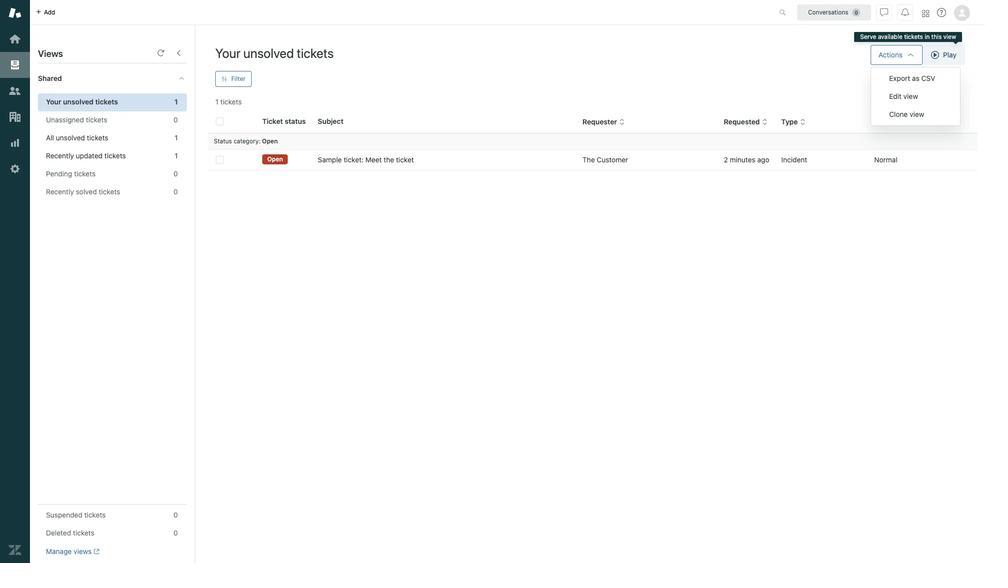 Task type: describe. For each thing, give the bounding box(es) containing it.
sample ticket: meet the ticket
[[318, 155, 414, 164]]

views
[[74, 547, 92, 556]]

shared button
[[30, 63, 168, 93]]

requester button
[[583, 117, 625, 126]]

0 horizontal spatial your unsolved tickets
[[46, 97, 118, 106]]

edit view
[[889, 92, 918, 100]]

1 for recently updated tickets
[[175, 151, 178, 160]]

recently solved tickets
[[46, 187, 120, 196]]

0 vertical spatial unsolved
[[243, 45, 294, 60]]

(opens in a new tab) image
[[92, 549, 99, 555]]

subject
[[318, 117, 344, 125]]

solved
[[76, 187, 97, 196]]

actions button
[[871, 45, 923, 65]]

1 for all unsolved tickets
[[175, 133, 178, 142]]

customer
[[597, 155, 628, 164]]

collapse views pane image
[[175, 49, 183, 57]]

0 for recently solved tickets
[[174, 187, 178, 196]]

serve available tickets in this view
[[860, 33, 956, 40]]

export
[[889, 74, 910, 82]]

1 tickets
[[215, 97, 242, 106]]

get started image
[[8, 32, 21, 45]]

shared
[[38, 74, 62, 82]]

view for clone view
[[910, 110, 925, 118]]

ticket
[[262, 117, 283, 125]]

1 for your unsolved tickets
[[174, 97, 178, 106]]

normal
[[874, 155, 898, 164]]

ticket:
[[344, 155, 364, 164]]

shared heading
[[30, 63, 195, 93]]

add button
[[30, 0, 61, 24]]

the
[[384, 155, 394, 164]]

0 vertical spatial open
[[262, 137, 278, 145]]

priority button
[[874, 117, 907, 126]]

play
[[943, 50, 957, 59]]

get help image
[[937, 8, 946, 17]]

0 for pending tickets
[[174, 169, 178, 178]]

customers image
[[8, 84, 21, 97]]

ago
[[758, 155, 770, 164]]

clone
[[889, 110, 908, 118]]

filter
[[231, 75, 246, 82]]

actions
[[879, 50, 903, 59]]

manage views
[[46, 547, 92, 556]]

deleted
[[46, 529, 71, 537]]

this
[[932, 33, 942, 40]]

edit
[[889, 92, 902, 100]]

csv
[[922, 74, 936, 82]]

clone view
[[889, 110, 925, 118]]

requested button
[[724, 117, 768, 126]]

zendesk products image
[[922, 10, 929, 17]]

button displays agent's chat status as invisible. image
[[880, 8, 888, 16]]

all
[[46, 133, 54, 142]]

as
[[912, 74, 920, 82]]

1 horizontal spatial your unsolved tickets
[[215, 45, 334, 60]]

incident
[[782, 155, 807, 164]]



Task type: vqa. For each thing, say whether or not it's contained in the screenshot.
All unsolved tickets
yes



Task type: locate. For each thing, give the bounding box(es) containing it.
2
[[724, 155, 728, 164]]

suspended
[[46, 511, 82, 519]]

4 0 from the top
[[174, 511, 178, 519]]

recently down pending
[[46, 187, 74, 196]]

conversations button
[[797, 4, 871, 20]]

your unsolved tickets up "filter"
[[215, 45, 334, 60]]

notifications image
[[901, 8, 909, 16]]

type
[[782, 117, 798, 126]]

ticket
[[396, 155, 414, 164]]

unassigned tickets
[[46, 115, 107, 124]]

in
[[925, 33, 930, 40]]

recently for recently solved tickets
[[46, 187, 74, 196]]

row containing sample ticket: meet the ticket
[[208, 150, 978, 170]]

add
[[44, 8, 55, 16]]

status
[[214, 137, 232, 145]]

open down ticket
[[262, 137, 278, 145]]

organizations image
[[8, 110, 21, 123]]

unassigned
[[46, 115, 84, 124]]

recently updated tickets
[[46, 151, 126, 160]]

deleted tickets
[[46, 529, 94, 537]]

your up unassigned
[[46, 97, 61, 106]]

the
[[583, 155, 595, 164]]

your up filter button
[[215, 45, 241, 60]]

conversations
[[808, 8, 849, 16]]

requester
[[583, 117, 617, 126]]

1 horizontal spatial your
[[215, 45, 241, 60]]

meet
[[366, 155, 382, 164]]

0 vertical spatial your
[[215, 45, 241, 60]]

0 for suspended tickets
[[174, 511, 178, 519]]

suspended tickets
[[46, 511, 106, 519]]

status category: open
[[214, 137, 278, 145]]

tickets inside serve available tickets in this view tooltip
[[904, 33, 923, 40]]

unsolved
[[243, 45, 294, 60], [63, 97, 94, 106], [56, 133, 85, 142]]

all unsolved tickets
[[46, 133, 108, 142]]

open
[[262, 137, 278, 145], [267, 156, 283, 163]]

0 for unassigned tickets
[[174, 115, 178, 124]]

2 recently from the top
[[46, 187, 74, 196]]

0 horizontal spatial your
[[46, 97, 61, 106]]

ticket status
[[262, 117, 306, 125]]

tickets
[[904, 33, 923, 40], [297, 45, 334, 60], [95, 97, 118, 106], [220, 97, 242, 106], [86, 115, 107, 124], [87, 133, 108, 142], [104, 151, 126, 160], [74, 169, 96, 178], [99, 187, 120, 196], [84, 511, 106, 519], [73, 529, 94, 537]]

serve
[[860, 33, 877, 40]]

priority
[[874, 117, 899, 126]]

zendesk support image
[[8, 6, 21, 19]]

recently up pending
[[46, 151, 74, 160]]

view
[[944, 33, 956, 40], [904, 92, 918, 100], [910, 110, 925, 118]]

3 0 from the top
[[174, 187, 178, 196]]

1 vertical spatial view
[[904, 92, 918, 100]]

0 for deleted tickets
[[174, 529, 178, 537]]

unsolved up "filter"
[[243, 45, 294, 60]]

pending tickets
[[46, 169, 96, 178]]

zendesk image
[[8, 544, 21, 557]]

category:
[[234, 137, 260, 145]]

refresh views pane image
[[157, 49, 165, 57]]

sample ticket: meet the ticket link
[[318, 155, 414, 165]]

reporting image
[[8, 136, 21, 149]]

views
[[38, 48, 63, 59]]

manage
[[46, 547, 72, 556]]

row
[[208, 150, 978, 170]]

sample
[[318, 155, 342, 164]]

view right clone
[[910, 110, 925, 118]]

updated
[[76, 151, 103, 160]]

play button
[[923, 45, 965, 65]]

view right edit
[[904, 92, 918, 100]]

0 vertical spatial your unsolved tickets
[[215, 45, 334, 60]]

actions menu
[[871, 67, 961, 126]]

manage views link
[[46, 547, 99, 556]]

1 vertical spatial recently
[[46, 187, 74, 196]]

minutes
[[730, 155, 756, 164]]

type button
[[782, 117, 806, 126]]

available
[[878, 33, 903, 40]]

0
[[174, 115, 178, 124], [174, 169, 178, 178], [174, 187, 178, 196], [174, 511, 178, 519], [174, 529, 178, 537]]

2 0 from the top
[[174, 169, 178, 178]]

views image
[[8, 58, 21, 71]]

the customer
[[583, 155, 628, 164]]

view inside tooltip
[[944, 33, 956, 40]]

your unsolved tickets up unassigned tickets
[[46, 97, 118, 106]]

0 vertical spatial recently
[[46, 151, 74, 160]]

1 0 from the top
[[174, 115, 178, 124]]

status
[[285, 117, 306, 125]]

requested
[[724, 117, 760, 126]]

2 vertical spatial view
[[910, 110, 925, 118]]

filter button
[[215, 71, 252, 87]]

recently for recently updated tickets
[[46, 151, 74, 160]]

unsolved up unassigned tickets
[[63, 97, 94, 106]]

open down status category: open
[[267, 156, 283, 163]]

export as csv
[[889, 74, 936, 82]]

1 vertical spatial your unsolved tickets
[[46, 97, 118, 106]]

admin image
[[8, 162, 21, 175]]

your unsolved tickets
[[215, 45, 334, 60], [46, 97, 118, 106]]

5 0 from the top
[[174, 529, 178, 537]]

your
[[215, 45, 241, 60], [46, 97, 61, 106]]

recently
[[46, 151, 74, 160], [46, 187, 74, 196]]

pending
[[46, 169, 72, 178]]

1
[[174, 97, 178, 106], [215, 97, 219, 106], [175, 133, 178, 142], [175, 151, 178, 160]]

unsolved down unassigned
[[56, 133, 85, 142]]

2 vertical spatial unsolved
[[56, 133, 85, 142]]

view for edit view
[[904, 92, 918, 100]]

1 vertical spatial your
[[46, 97, 61, 106]]

serve available tickets in this view tooltip
[[854, 32, 962, 42]]

2 minutes ago
[[724, 155, 770, 164]]

0 vertical spatial view
[[944, 33, 956, 40]]

1 vertical spatial unsolved
[[63, 97, 94, 106]]

1 recently from the top
[[46, 151, 74, 160]]

main element
[[0, 0, 30, 563]]

1 vertical spatial open
[[267, 156, 283, 163]]

view right this
[[944, 33, 956, 40]]



